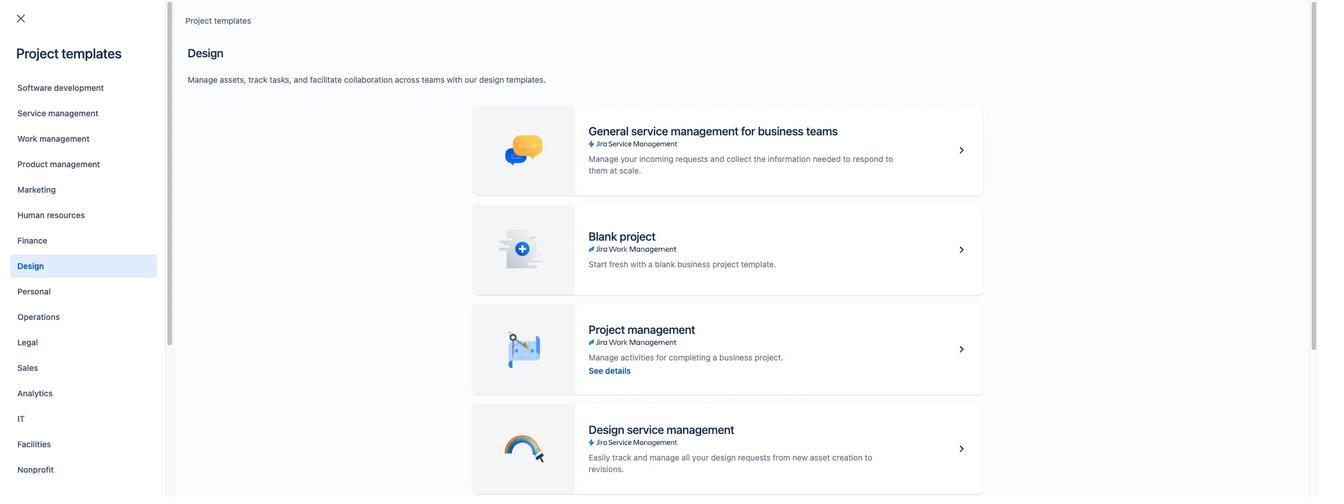 Task type: locate. For each thing, give the bounding box(es) containing it.
0 horizontal spatial for
[[656, 353, 667, 363]]

management down name
[[39, 134, 90, 144]]

manage your incoming requests and collect the information needed to respond to them at scale.
[[589, 154, 893, 176]]

with right fresh
[[631, 260, 646, 269]]

your right all
[[692, 453, 709, 463]]

0 vertical spatial business
[[758, 125, 804, 138]]

0 vertical spatial project templates
[[185, 16, 251, 25]]

and left collect
[[711, 154, 725, 164]]

business left project.
[[720, 353, 753, 363]]

1 vertical spatial design
[[711, 453, 736, 463]]

management
[[48, 108, 98, 118], [671, 125, 739, 138], [39, 134, 90, 144], [50, 159, 100, 169], [628, 323, 695, 336], [667, 424, 735, 437]]

primary element
[[7, 0, 1098, 32]]

requests down general service management for business teams at top
[[676, 154, 708, 164]]

0 vertical spatial teams
[[422, 75, 445, 85]]

design right our
[[479, 75, 504, 85]]

business up information
[[758, 125, 804, 138]]

1 vertical spatial and
[[711, 154, 725, 164]]

1 horizontal spatial design
[[711, 453, 736, 463]]

0 horizontal spatial and
[[294, 75, 308, 85]]

jira
[[180, 85, 193, 95]]

human resources button
[[10, 204, 157, 227]]

it
[[17, 414, 25, 424]]

incoming
[[640, 154, 674, 164]]

managed
[[520, 141, 555, 150]]

to right creation
[[865, 453, 873, 463]]

for
[[741, 125, 756, 138], [656, 353, 667, 363]]

0 vertical spatial with
[[447, 75, 463, 85]]

0 vertical spatial a
[[648, 260, 653, 269]]

1 horizontal spatial teams
[[806, 125, 838, 138]]

jira service management image
[[589, 140, 677, 149], [589, 140, 677, 149], [589, 439, 677, 448], [589, 439, 677, 448]]

business for project management
[[720, 353, 753, 363]]

0 horizontal spatial to
[[843, 154, 851, 164]]

operations
[[17, 312, 60, 322]]

not
[[83, 140, 96, 150]]

2 vertical spatial and
[[634, 453, 648, 463]]

0 horizontal spatial project
[[620, 230, 656, 243]]

tasks,
[[270, 75, 292, 85]]

design down project templates link at the top of page
[[188, 46, 224, 60]]

1 vertical spatial with
[[631, 260, 646, 269]]

1 horizontal spatial your
[[692, 453, 709, 463]]

0 horizontal spatial business
[[677, 260, 711, 269]]

for right activities
[[656, 353, 667, 363]]

software development
[[17, 83, 104, 93]]

business
[[758, 125, 804, 138], [677, 260, 711, 269], [720, 353, 753, 363]]

1 horizontal spatial to
[[865, 453, 873, 463]]

not my project link
[[64, 139, 335, 153]]

0 horizontal spatial project templates
[[16, 45, 122, 61]]

Search field
[[1098, 7, 1214, 25]]

1 vertical spatial your
[[692, 453, 709, 463]]

manage up 'them'
[[589, 154, 619, 164]]

easily
[[589, 453, 610, 463]]

0 vertical spatial requests
[[676, 154, 708, 164]]

1 horizontal spatial and
[[634, 453, 648, 463]]

management for project management
[[628, 323, 695, 336]]

and inside easily track and manage all your design requests from new asset creation to revisions.
[[634, 453, 648, 463]]

1 horizontal spatial requests
[[738, 453, 771, 463]]

2 horizontal spatial business
[[758, 125, 804, 138]]

project left template.
[[713, 260, 739, 269]]

service for design
[[627, 424, 664, 437]]

1 horizontal spatial templates
[[214, 16, 251, 25]]

management for work management
[[39, 134, 90, 144]]

nonprofit button
[[10, 459, 157, 482]]

manage up the see details
[[589, 353, 619, 363]]

scale.
[[620, 166, 641, 176]]

facilitate
[[310, 75, 342, 85]]

1 horizontal spatial for
[[741, 125, 756, 138]]

track inside easily track and manage all your design requests from new asset creation to revisions.
[[613, 453, 632, 463]]

requests left from
[[738, 453, 771, 463]]

it button
[[10, 408, 157, 431]]

and left manage in the bottom of the page
[[634, 453, 648, 463]]

track up the revisions.
[[613, 453, 632, 463]]

2 vertical spatial manage
[[589, 353, 619, 363]]

design down finance
[[17, 261, 44, 271]]

name button
[[59, 115, 103, 128]]

1 vertical spatial business
[[677, 260, 711, 269]]

0 vertical spatial track
[[248, 75, 267, 85]]

0 vertical spatial for
[[741, 125, 756, 138]]

information
[[768, 154, 811, 164]]

a left blank
[[648, 260, 653, 269]]

1 vertical spatial manage
[[589, 154, 619, 164]]

project
[[185, 16, 212, 25], [16, 45, 59, 61], [112, 140, 138, 150], [589, 323, 625, 336]]

them
[[589, 166, 608, 176]]

facilities
[[17, 440, 51, 450]]

your up scale. on the left top
[[621, 154, 637, 164]]

0 vertical spatial your
[[621, 154, 637, 164]]

manage
[[188, 75, 218, 85], [589, 154, 619, 164], [589, 353, 619, 363]]

to right 'respond'
[[886, 154, 893, 164]]

design right all
[[711, 453, 736, 463]]

1 horizontal spatial business
[[720, 353, 753, 363]]

personal button
[[10, 280, 157, 304]]

open image
[[260, 83, 274, 97]]

business for blank project
[[677, 260, 711, 269]]

the
[[754, 154, 766, 164]]

1 vertical spatial a
[[713, 353, 717, 363]]

general service management for business teams image
[[955, 144, 969, 158]]

track left tasks,
[[248, 75, 267, 85]]

facilities button
[[10, 433, 157, 457]]

0 vertical spatial design
[[479, 75, 504, 85]]

2 horizontal spatial design
[[589, 424, 625, 437]]

business right blank
[[677, 260, 711, 269]]

design up easily
[[589, 424, 625, 437]]

0 horizontal spatial teams
[[422, 75, 445, 85]]

1 vertical spatial requests
[[738, 453, 771, 463]]

0 horizontal spatial your
[[621, 154, 637, 164]]

requests
[[676, 154, 708, 164], [738, 453, 771, 463]]

our
[[465, 75, 477, 85]]

0 horizontal spatial requests
[[676, 154, 708, 164]]

1 vertical spatial design
[[17, 261, 44, 271]]

management for service management
[[48, 108, 98, 118]]

management inside button
[[48, 108, 98, 118]]

1 horizontal spatial project
[[713, 260, 739, 269]]

0 vertical spatial templates
[[214, 16, 251, 25]]

revisions.
[[589, 465, 624, 475]]

with left our
[[447, 75, 463, 85]]

start
[[589, 260, 607, 269]]

collect
[[727, 154, 752, 164]]

team-managed software
[[497, 141, 590, 150]]

to inside easily track and manage all your design requests from new asset creation to revisions.
[[865, 453, 873, 463]]

management down not
[[50, 159, 100, 169]]

0 vertical spatial service
[[631, 125, 668, 138]]

management up activities
[[628, 323, 695, 336]]

manage up all jira products
[[188, 75, 218, 85]]

1 vertical spatial track
[[613, 453, 632, 463]]

team-
[[497, 141, 520, 150]]

your
[[621, 154, 637, 164], [692, 453, 709, 463]]

0 vertical spatial manage
[[188, 75, 218, 85]]

0 horizontal spatial design
[[17, 261, 44, 271]]

manage inside manage your incoming requests and collect the information needed to respond to them at scale.
[[589, 154, 619, 164]]

start fresh with a blank business project template.
[[589, 260, 776, 269]]

and inside manage your incoming requests and collect the information needed to respond to them at scale.
[[711, 154, 725, 164]]

service
[[17, 108, 46, 118]]

and for requests
[[711, 154, 725, 164]]

design inside easily track and manage all your design requests from new asset creation to revisions.
[[711, 453, 736, 463]]

needed
[[813, 154, 841, 164]]

teams up needed
[[806, 125, 838, 138]]

a
[[648, 260, 653, 269], [713, 353, 717, 363]]

teams
[[422, 75, 445, 85], [806, 125, 838, 138]]

nonprofit
[[17, 465, 54, 475]]

2 horizontal spatial and
[[711, 154, 725, 164]]

legal
[[17, 338, 38, 348]]

banner
[[0, 0, 1318, 32]]

0 vertical spatial project
[[620, 230, 656, 243]]

manage activities for completing a business project.
[[589, 353, 783, 363]]

fresh
[[609, 260, 628, 269]]

2 vertical spatial business
[[720, 353, 753, 363]]

jira work management image
[[589, 245, 677, 254], [589, 245, 677, 254], [589, 338, 677, 347], [589, 338, 677, 347]]

2 vertical spatial design
[[589, 424, 625, 437]]

project up fresh
[[620, 230, 656, 243]]

None text field
[[24, 82, 138, 99]]

and right tasks,
[[294, 75, 308, 85]]

management down development
[[48, 108, 98, 118]]

blank project image
[[955, 243, 969, 257]]

to
[[843, 154, 851, 164], [886, 154, 893, 164], [865, 453, 873, 463]]

development
[[54, 83, 104, 93]]

1 horizontal spatial track
[[613, 453, 632, 463]]

project templates
[[185, 16, 251, 25], [16, 45, 122, 61]]

see
[[589, 366, 603, 376]]

design
[[188, 46, 224, 60], [17, 261, 44, 271], [589, 424, 625, 437]]

teams right 'across'
[[422, 75, 445, 85]]

to right needed
[[843, 154, 851, 164]]

for up collect
[[741, 125, 756, 138]]

collaboration
[[344, 75, 393, 85]]

service up incoming
[[631, 125, 668, 138]]

products
[[195, 85, 229, 95]]

human
[[17, 210, 45, 220]]

1 vertical spatial service
[[627, 424, 664, 437]]

requests inside manage your incoming requests and collect the information needed to respond to them at scale.
[[676, 154, 708, 164]]

0 vertical spatial and
[[294, 75, 308, 85]]

operations button
[[10, 306, 157, 329]]

0 vertical spatial design
[[188, 46, 224, 60]]

project templates link
[[185, 14, 251, 28]]

a right completing
[[713, 353, 717, 363]]

and
[[294, 75, 308, 85], [711, 154, 725, 164], [634, 453, 648, 463]]

legal button
[[10, 331, 157, 355]]

templates
[[214, 16, 251, 25], [62, 45, 122, 61]]

from
[[773, 453, 790, 463]]

service up manage in the bottom of the page
[[627, 424, 664, 437]]

1 horizontal spatial a
[[713, 353, 717, 363]]

0 horizontal spatial templates
[[62, 45, 122, 61]]



Task type: vqa. For each thing, say whether or not it's contained in the screenshot.
incoming
yes



Task type: describe. For each thing, give the bounding box(es) containing it.
asset
[[810, 453, 830, 463]]

1 vertical spatial for
[[656, 353, 667, 363]]

sales button
[[10, 357, 157, 380]]

details
[[605, 366, 631, 376]]

blank
[[655, 260, 675, 269]]

star not my project image
[[34, 139, 48, 153]]

design button
[[10, 255, 157, 278]]

back to projects image
[[14, 12, 28, 25]]

management up all
[[667, 424, 735, 437]]

product management
[[17, 159, 100, 169]]

manage for general service management for business teams
[[589, 154, 619, 164]]

lead button
[[746, 115, 783, 128]]

0 horizontal spatial a
[[648, 260, 653, 269]]

0 horizontal spatial track
[[248, 75, 267, 85]]

manage assets, track tasks, and facilitate collaboration across teams with our design templates.
[[188, 75, 546, 85]]

across
[[395, 75, 420, 85]]

service management button
[[10, 102, 157, 125]]

management up collect
[[671, 125, 739, 138]]

all
[[682, 453, 690, 463]]

personal
[[17, 287, 51, 297]]

blank project
[[589, 230, 656, 243]]

0 horizontal spatial design
[[479, 75, 504, 85]]

see details
[[589, 366, 631, 376]]

marketing
[[17, 185, 56, 195]]

marketing button
[[10, 178, 157, 202]]

not my project
[[83, 140, 138, 150]]

general service management for business teams
[[589, 125, 838, 138]]

sales
[[17, 363, 38, 373]]

finance
[[17, 236, 47, 246]]

work
[[17, 134, 37, 144]]

work management button
[[10, 127, 157, 151]]

design service management
[[589, 424, 735, 437]]

1 vertical spatial teams
[[806, 125, 838, 138]]

service management
[[17, 108, 98, 118]]

completing
[[669, 353, 711, 363]]

blank
[[589, 230, 617, 243]]

design service management image
[[955, 443, 969, 457]]

see details button
[[589, 365, 631, 377]]

general
[[589, 125, 629, 138]]

software
[[17, 83, 52, 93]]

template.
[[741, 260, 776, 269]]

0 horizontal spatial with
[[447, 75, 463, 85]]

easily track and manage all your design requests from new asset creation to revisions.
[[589, 453, 873, 475]]

project.
[[755, 353, 783, 363]]

and for tasks,
[[294, 75, 308, 85]]

assets,
[[220, 75, 246, 85]]

your inside manage your incoming requests and collect the information needed to respond to them at scale.
[[621, 154, 637, 164]]

2 horizontal spatial to
[[886, 154, 893, 164]]

project management image
[[955, 343, 969, 357]]

name
[[64, 117, 86, 127]]

1 horizontal spatial with
[[631, 260, 646, 269]]

previous image
[[25, 177, 39, 191]]

all jira products
[[168, 85, 229, 95]]

management for product management
[[50, 159, 100, 169]]

software development button
[[10, 76, 157, 100]]

software
[[557, 141, 590, 150]]

new
[[793, 453, 808, 463]]

creation
[[832, 453, 863, 463]]

all
[[168, 85, 177, 95]]

my
[[98, 140, 109, 150]]

analytics
[[17, 389, 53, 399]]

manage
[[650, 453, 680, 463]]

human resources
[[17, 210, 85, 220]]

finance button
[[10, 229, 157, 253]]

activities
[[621, 353, 654, 363]]

1 horizontal spatial design
[[188, 46, 224, 60]]

requests inside easily track and manage all your design requests from new asset creation to revisions.
[[738, 453, 771, 463]]

templates.
[[507, 75, 546, 85]]

manage for project management
[[589, 353, 619, 363]]

your inside easily track and manage all your design requests from new asset creation to revisions.
[[692, 453, 709, 463]]

product
[[17, 159, 48, 169]]

1 button
[[42, 174, 59, 193]]

lead
[[751, 117, 770, 127]]

1 vertical spatial project
[[713, 260, 739, 269]]

projects
[[23, 48, 72, 64]]

product management button
[[10, 153, 157, 176]]

templates inside project templates link
[[214, 16, 251, 25]]

project management
[[589, 323, 695, 336]]

service for general
[[631, 125, 668, 138]]

respond
[[853, 154, 884, 164]]

1
[[49, 178, 53, 188]]

at
[[610, 166, 617, 176]]

1 vertical spatial project templates
[[16, 45, 122, 61]]

1 vertical spatial templates
[[62, 45, 122, 61]]

1 horizontal spatial project templates
[[185, 16, 251, 25]]

design inside button
[[17, 261, 44, 271]]

resources
[[47, 210, 85, 220]]

work management
[[17, 134, 90, 144]]



